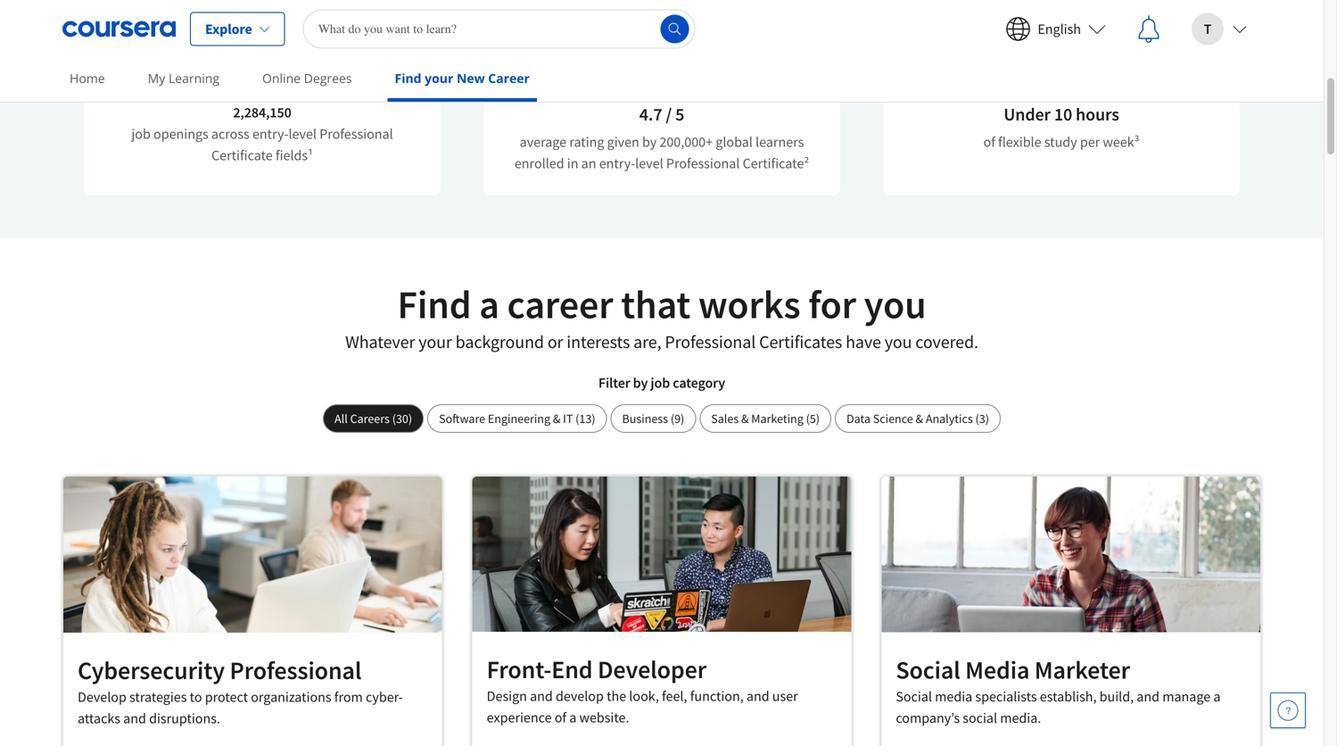 Task type: vqa. For each thing, say whether or not it's contained in the screenshot.
Public within podcast from University of Michigan School of Public Health.
no



Task type: locate. For each thing, give the bounding box(es) containing it.
experience
[[487, 709, 552, 726]]

1 vertical spatial your
[[425, 70, 454, 87]]

a up background
[[480, 279, 500, 329]]

level down given
[[636, 154, 664, 172]]

developer
[[598, 654, 707, 685]]

online degrees link
[[255, 58, 359, 98]]

0 horizontal spatial job
[[132, 125, 151, 143]]

0 vertical spatial job
[[132, 125, 151, 143]]

1 horizontal spatial entry-
[[600, 154, 636, 172]]

to left field.
[[349, 24, 361, 42]]

you up the have
[[865, 279, 927, 329]]

Sales & Marketing (5) button
[[700, 404, 832, 433]]

6
[[1118, 24, 1125, 42]]

0 horizontal spatial in
[[567, 154, 579, 172]]

than
[[1088, 24, 1115, 42]]

to left real-
[[633, 24, 646, 42]]

0 vertical spatial in
[[1048, 24, 1059, 42]]

the right using
[[799, 24, 819, 42]]

new up latest
[[573, 24, 598, 42]]

my
[[148, 70, 165, 87]]

your left the "new" on the left of the page
[[425, 70, 454, 87]]

the
[[364, 24, 384, 42], [799, 24, 819, 42], [976, 24, 996, 42], [607, 687, 627, 705]]

a right manage
[[1214, 688, 1221, 706]]

design
[[487, 687, 527, 705]]

1 vertical spatial social
[[896, 688, 933, 706]]

What do you want to learn? text field
[[303, 9, 696, 49]]

your inside the find your new career link
[[425, 70, 454, 87]]

0 vertical spatial level
[[289, 125, 317, 143]]

professional down degrees
[[320, 125, 393, 143]]

for
[[809, 279, 857, 329]]

&
[[553, 411, 561, 427], [742, 411, 749, 427], [916, 411, 924, 427]]

job.
[[1108, 46, 1131, 63]]

online degrees
[[262, 70, 352, 87]]

1 horizontal spatial new
[[573, 24, 598, 42]]

0 vertical spatial your
[[543, 24, 570, 42]]

flexible
[[999, 133, 1042, 151]]

strategies
[[129, 688, 187, 706]]

job left 'openings'
[[132, 125, 151, 143]]

to up disruptions.
[[190, 688, 202, 706]]

option group containing all careers (30)
[[323, 404, 1001, 433]]

2 new from the left
[[573, 24, 598, 42]]

find a career that works for you whatever your background or interests are, professional certificates have you covered.
[[346, 279, 979, 353]]

professional down 200,000+
[[667, 154, 740, 172]]

explore button
[[190, 12, 285, 46]]

professional inside cybersecurity professional develop strategies to protect organizations from cyber- attacks and disruptions.
[[230, 655, 362, 686]]

protect
[[205, 688, 248, 706]]

find for a
[[398, 279, 472, 329]]

your right whatever
[[419, 331, 452, 353]]

2 horizontal spatial &
[[916, 411, 924, 427]]

0 vertical spatial by
[[643, 133, 657, 151]]

4.7
[[640, 103, 663, 125]]

home
[[70, 70, 105, 87]]

the inside apply your new skills to real-world projects using the latest industry tools and techniques.
[[799, 24, 819, 42]]

to inside apply your new skills to real-world projects using the latest industry tools and techniques.
[[633, 24, 646, 42]]

cybersecurity
[[78, 655, 225, 686]]

certificates
[[760, 331, 843, 353]]

entry- down given
[[600, 154, 636, 172]]

by right given
[[643, 133, 657, 151]]

entry- down the 2,284,150
[[253, 125, 289, 143]]

tools
[[642, 46, 672, 63]]

1 horizontal spatial of
[[984, 133, 996, 151]]

option group
[[323, 404, 1001, 433]]

openings
[[154, 125, 209, 143]]

and inside apply your new skills to real-world projects using the latest industry tools and techniques.
[[675, 46, 698, 63]]

0 horizontal spatial to
[[190, 688, 202, 706]]

you're
[[281, 24, 318, 42]]

certificate
[[212, 146, 273, 164]]

of left 'flexible'
[[984, 133, 996, 151]]

the left training
[[976, 24, 996, 42]]

and down strategies
[[123, 710, 146, 728]]

category
[[673, 374, 726, 392]]

and down world
[[675, 46, 698, 63]]

to
[[349, 24, 361, 42], [633, 24, 646, 42], [190, 688, 202, 706]]

your inside apply your new skills to real-world projects using the latest industry tools and techniques.
[[543, 24, 570, 42]]

online
[[262, 70, 301, 87]]

level inside 4.7 / 5 average rating given by 200,000+ global learners enrolled in an entry-level professional certificate²
[[636, 154, 664, 172]]

1 horizontal spatial in
[[1048, 24, 1059, 42]]

website.
[[580, 709, 630, 726]]

0 horizontal spatial entry-
[[253, 125, 289, 143]]

per
[[1081, 133, 1101, 151]]

find your new career
[[395, 70, 530, 87]]

Data Science & Analytics (3) button
[[835, 404, 1001, 433]]

marketing
[[752, 411, 804, 427]]

1 vertical spatial entry-
[[600, 154, 636, 172]]

a left full-
[[1045, 46, 1052, 63]]

english button
[[992, 0, 1121, 58]]

a
[[1045, 46, 1052, 63], [480, 279, 500, 329], [1214, 688, 1221, 706], [570, 709, 577, 726]]

data
[[847, 411, 871, 427]]

0 vertical spatial you
[[865, 279, 927, 329]]

0 horizontal spatial level
[[289, 125, 317, 143]]

and up experience
[[530, 687, 553, 705]]

analytics
[[926, 411, 974, 427]]

software engineering & it (13)
[[439, 411, 596, 427]]

filter by job category
[[599, 374, 726, 392]]

t button
[[1178, 0, 1262, 58]]

1 vertical spatial level
[[636, 154, 664, 172]]

& right sales
[[742, 411, 749, 427]]

in left less
[[1048, 24, 1059, 42]]

sales & marketing (5)
[[712, 411, 820, 427]]

social up media
[[896, 654, 961, 686]]

of down develop
[[555, 709, 567, 726]]

your for apply
[[543, 24, 570, 42]]

1 vertical spatial of
[[555, 709, 567, 726]]

find up whatever
[[398, 279, 472, 329]]

& right science
[[916, 411, 924, 427]]

professional up the category
[[665, 331, 756, 353]]

the up website.
[[607, 687, 627, 705]]

of
[[984, 133, 996, 151], [555, 709, 567, 726]]

global
[[716, 133, 753, 151]]

1 horizontal spatial level
[[636, 154, 664, 172]]

disruptions.
[[149, 710, 220, 728]]

2 horizontal spatial to
[[633, 24, 646, 42]]

(9)
[[671, 411, 685, 427]]

3 & from the left
[[916, 411, 924, 427]]

hours
[[1076, 103, 1120, 125]]

1 horizontal spatial to
[[349, 24, 361, 42]]

0 horizontal spatial of
[[555, 709, 567, 726]]

by right filter
[[633, 374, 648, 392]]

0 vertical spatial entry-
[[253, 125, 289, 143]]

social media marketer image
[[882, 477, 1261, 632]]

all careers (30)
[[335, 411, 412, 427]]

1 social from the top
[[896, 654, 961, 686]]

whatever
[[346, 331, 415, 353]]

find down field.
[[395, 70, 422, 87]]

you right the have
[[885, 331, 913, 353]]

1 vertical spatial find
[[398, 279, 472, 329]]

in left an
[[567, 154, 579, 172]]

0 vertical spatial of
[[984, 133, 996, 151]]

/
[[666, 103, 672, 125]]

& left the it
[[553, 411, 561, 427]]

of inside front-end developer design and develop the look, feel, function, and user experience of a website.
[[555, 709, 567, 726]]

0 vertical spatial find
[[395, 70, 422, 87]]

your
[[543, 24, 570, 42], [425, 70, 454, 87], [419, 331, 452, 353]]

and
[[675, 46, 698, 63], [530, 687, 553, 705], [747, 687, 770, 705], [1137, 688, 1160, 706], [123, 710, 146, 728]]

0 horizontal spatial &
[[553, 411, 561, 427]]

0 horizontal spatial new
[[321, 24, 346, 42]]

if
[[270, 24, 278, 42]]

latest
[[554, 46, 587, 63]]

1 vertical spatial in
[[567, 154, 579, 172]]

level up fields¹
[[289, 125, 317, 143]]

across
[[211, 125, 250, 143]]

a inside social media marketer social media specialists establish, build, and manage a company's social media.
[[1214, 688, 1221, 706]]

you
[[865, 279, 927, 329], [885, 331, 913, 353]]

professional up organizations at the left bottom of the page
[[230, 655, 362, 686]]

your up latest
[[543, 24, 570, 42]]

professional inside 4.7 / 5 average rating given by 200,000+ global learners enrolled in an entry-level professional certificate²
[[667, 154, 740, 172]]

given
[[608, 133, 640, 151]]

new right you're
[[321, 24, 346, 42]]

organizations
[[251, 688, 332, 706]]

a down develop
[[570, 709, 577, 726]]

1 horizontal spatial &
[[742, 411, 749, 427]]

your inside 'find a career that works for you whatever your background or interests are, professional certificates have you covered.'
[[419, 331, 452, 353]]

build
[[108, 24, 139, 42]]

None search field
[[303, 9, 696, 49]]

world
[[676, 24, 710, 42]]

enrolled
[[515, 154, 565, 172]]

Software Engineering & IT (13) button
[[428, 404, 607, 433]]

develop
[[78, 688, 127, 706]]

and inside social media marketer social media specialists establish, build, and manage a company's social media.
[[1137, 688, 1160, 706]]

social up company's
[[896, 688, 933, 706]]

1 vertical spatial job
[[651, 374, 670, 392]]

cybersecurity professional develop strategies to protect organizations from cyber- attacks and disruptions.
[[78, 655, 403, 728]]

study
[[1045, 133, 1078, 151]]

coursera image
[[62, 15, 176, 43]]

end
[[552, 654, 593, 685]]

media
[[936, 688, 973, 706]]

professional
[[320, 125, 393, 143], [667, 154, 740, 172], [665, 331, 756, 353], [230, 655, 362, 686]]

0 vertical spatial social
[[896, 654, 961, 686]]

2 vertical spatial your
[[419, 331, 452, 353]]

to inside cybersecurity professional develop strategies to protect organizations from cyber- attacks and disruptions.
[[190, 688, 202, 706]]

200,000+
[[660, 133, 713, 151]]

job up the business (9) 'button' at the bottom
[[651, 374, 670, 392]]

find inside 'find a career that works for you whatever your background or interests are, professional certificates have you covered.'
[[398, 279, 472, 329]]

and right build,
[[1137, 688, 1160, 706]]

fields¹
[[276, 146, 313, 164]]

Business (9) button
[[611, 404, 696, 433]]

1 & from the left
[[553, 411, 561, 427]]

to for your
[[633, 24, 646, 42]]

average
[[520, 133, 567, 151]]

degrees
[[304, 70, 352, 87]]

attacks
[[78, 710, 120, 728]]

1 new from the left
[[321, 24, 346, 42]]



Task type: describe. For each thing, give the bounding box(es) containing it.
or
[[548, 331, 564, 353]]

sales
[[712, 411, 739, 427]]

professional inside 'find a career that works for you whatever your background or interests are, professional certificates have you covered.'
[[665, 331, 756, 353]]

english
[[1038, 20, 1082, 38]]

2 social from the top
[[896, 688, 933, 706]]

All Careers (30) button
[[323, 404, 424, 433]]

establish,
[[1041, 688, 1097, 706]]

job-
[[142, 24, 166, 42]]

real-
[[649, 24, 676, 42]]

the inside front-end developer design and develop the look, feel, function, and user experience of a website.
[[607, 687, 627, 705]]

an
[[582, 154, 597, 172]]

company's
[[896, 709, 961, 727]]

(5)
[[807, 411, 820, 427]]

software
[[439, 411, 486, 427]]

professional inside 2,284,150 job openings across entry-level professional certificate fields¹
[[320, 125, 393, 143]]

1 horizontal spatial job
[[651, 374, 670, 392]]

cyber-
[[366, 688, 403, 706]]

2,284,150
[[233, 104, 292, 121]]

the left field.
[[364, 24, 384, 42]]

manage
[[1163, 688, 1211, 706]]

skills,
[[202, 24, 236, 42]]

new
[[457, 70, 485, 87]]

(30)
[[392, 411, 412, 427]]

learners
[[756, 133, 805, 151]]

media.
[[1001, 709, 1042, 727]]

1 vertical spatial by
[[633, 374, 648, 392]]

help center image
[[1278, 700, 1300, 721]]

new inside apply your new skills to real-world projects using the latest industry tools and techniques.
[[573, 24, 598, 42]]

ready
[[166, 24, 199, 42]]

months
[[1128, 24, 1174, 42]]

build job-ready skills, even if you're new to the field.
[[108, 24, 417, 42]]

in inside 4.7 / 5 average rating given by 200,000+ global learners enrolled in an entry-level professional certificate²
[[567, 154, 579, 172]]

certificate²
[[743, 154, 810, 172]]

cybersecurity analyst image
[[63, 477, 442, 633]]

a inside front-end developer design and develop the look, feel, function, and user experience of a website.
[[570, 709, 577, 726]]

career
[[507, 279, 614, 329]]

business (9)
[[623, 411, 685, 427]]

industry
[[590, 46, 639, 63]]

your for find
[[425, 70, 454, 87]]

& for software engineering & it (13)
[[553, 411, 561, 427]]

projects
[[713, 24, 761, 42]]

training
[[999, 24, 1045, 42]]

while
[[1177, 24, 1209, 42]]

to for professional
[[190, 688, 202, 706]]

by inside 4.7 / 5 average rating given by 200,000+ global learners enrolled in an entry-level professional certificate²
[[643, 133, 657, 151]]

feel,
[[662, 687, 688, 705]]

covered.
[[916, 331, 979, 353]]

develop
[[556, 687, 604, 705]]

filter
[[599, 374, 631, 392]]

(13)
[[576, 411, 596, 427]]

of inside under 10 hours of flexible study per week³
[[984, 133, 996, 151]]

t
[[1205, 20, 1212, 38]]

it
[[563, 411, 573, 427]]

using
[[764, 24, 796, 42]]

my learning link
[[141, 58, 227, 98]]

in inside the complete the training in less than 6 months while working a full-time job.
[[1048, 24, 1059, 42]]

home link
[[62, 58, 112, 98]]

1 vertical spatial you
[[885, 331, 913, 353]]

5
[[676, 103, 685, 125]]

front-end developer design and develop the look, feel, function, and user experience of a website.
[[487, 654, 799, 726]]

entry- inside 2,284,150 job openings across entry-level professional certificate fields¹
[[253, 125, 289, 143]]

front-
[[487, 654, 552, 685]]

function,
[[691, 687, 744, 705]]

specialists
[[976, 688, 1038, 706]]

from
[[335, 688, 363, 706]]

media
[[966, 654, 1030, 686]]

business
[[623, 411, 669, 427]]

and left user
[[747, 687, 770, 705]]

look,
[[630, 687, 659, 705]]

all
[[335, 411, 348, 427]]

social
[[963, 709, 998, 727]]

find for your
[[395, 70, 422, 87]]

the inside the complete the training in less than 6 months while working a full-time job.
[[976, 24, 996, 42]]

find your new career link
[[388, 58, 537, 102]]

4.7 / 5 average rating given by 200,000+ global learners enrolled in an entry-level professional certificate²
[[515, 103, 810, 172]]

apply
[[506, 24, 540, 42]]

data science & analytics (3)
[[847, 411, 990, 427]]

user
[[773, 687, 799, 705]]

interests
[[567, 331, 630, 353]]

have
[[846, 331, 882, 353]]

less
[[1062, 24, 1085, 42]]

a inside 'find a career that works for you whatever your background or interests are, professional certificates have you covered.'
[[480, 279, 500, 329]]

career
[[488, 70, 530, 87]]

job inside 2,284,150 job openings across entry-level professional certificate fields¹
[[132, 125, 151, 143]]

skills
[[601, 24, 631, 42]]

rating
[[570, 133, 605, 151]]

careers
[[350, 411, 390, 427]]

full-
[[1055, 46, 1078, 63]]

complete
[[915, 24, 973, 42]]

level inside 2,284,150 job openings across entry-level professional certificate fields¹
[[289, 125, 317, 143]]

explore
[[205, 20, 252, 38]]

& for data science & analytics (3)
[[916, 411, 924, 427]]

working
[[993, 46, 1042, 63]]

engineering
[[488, 411, 551, 427]]

are,
[[634, 331, 662, 353]]

week³
[[1104, 133, 1140, 151]]

complete the training in less than 6 months while working a full-time job.
[[915, 24, 1209, 63]]

that
[[621, 279, 691, 329]]

2 & from the left
[[742, 411, 749, 427]]

and inside cybersecurity professional develop strategies to protect organizations from cyber- attacks and disruptions.
[[123, 710, 146, 728]]

entry- inside 4.7 / 5 average rating given by 200,000+ global learners enrolled in an entry-level professional certificate²
[[600, 154, 636, 172]]

works
[[699, 279, 801, 329]]

a inside the complete the training in less than 6 months while working a full-time job.
[[1045, 46, 1052, 63]]

build,
[[1100, 688, 1135, 706]]



